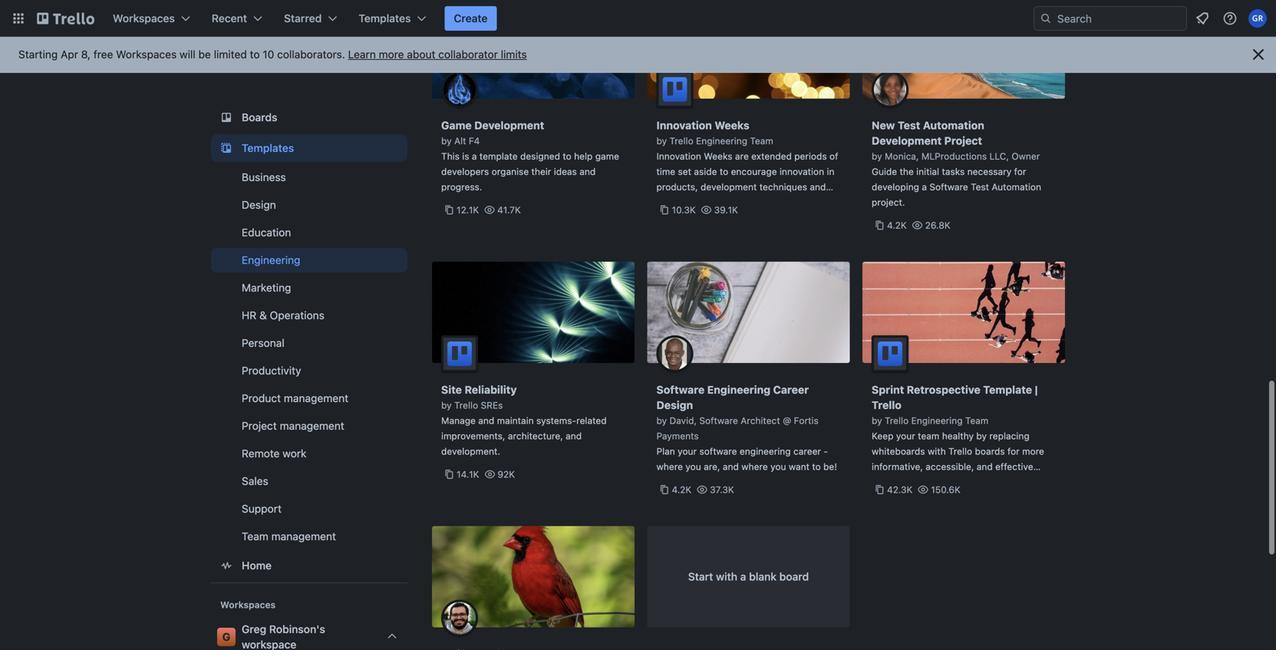 Task type: vqa. For each thing, say whether or not it's contained in the screenshot.


Task type: describe. For each thing, give the bounding box(es) containing it.
templates link
[[211, 134, 408, 162]]

limited
[[214, 48, 247, 61]]

new test automation development project by monica, mlproductions llc, owner guide the initial tasks necessary for developing a software test automation project.
[[872, 119, 1042, 208]]

collaborator
[[438, 48, 498, 61]]

templates inside dropdown button
[[359, 12, 411, 25]]

26.8k
[[925, 220, 951, 231]]

hr & operations link
[[211, 303, 408, 328]]

1 horizontal spatial automation
[[992, 182, 1042, 192]]

will
[[180, 48, 196, 61]]

game development by alt f4 this is a template designed to help game developers organise their ideas and progress.
[[441, 119, 619, 192]]

techniques
[[760, 182, 808, 192]]

maintain
[[497, 415, 534, 426]]

ecosystem
[[732, 197, 779, 208]]

business link
[[211, 165, 408, 190]]

to inside game development by alt f4 this is a template designed to help game developers organise their ideas and progress.
[[563, 151, 572, 162]]

1 vertical spatial templates
[[242, 142, 294, 154]]

39.1k
[[714, 205, 738, 215]]

1 vertical spatial weeks
[[704, 151, 733, 162]]

development.
[[441, 446, 500, 457]]

healthy
[[942, 431, 974, 441]]

progress.
[[441, 182, 482, 192]]

start with a blank board button
[[647, 526, 850, 627]]

and down sres
[[478, 415, 495, 426]]

company
[[657, 212, 696, 223]]

14.1k
[[457, 469, 479, 480]]

the inside "innovation weeks by trello engineering team innovation weeks are extended periods of time set aside to encourage innovation in products, development techniques and the development ecosystem within a company or team."
[[657, 197, 671, 208]]

150.6k
[[931, 484, 961, 495]]

workspace
[[242, 638, 297, 650]]

periods
[[795, 151, 827, 162]]

marketing
[[242, 281, 291, 294]]

career
[[794, 446, 821, 457]]

0 vertical spatial test
[[898, 119, 921, 132]]

back to home image
[[37, 6, 94, 31]]

accessible,
[[926, 461, 974, 472]]

and inside 'software engineering career design by david, software architect @ fortis payments plan your software engineering career - where you are, and where you want to be!'
[[723, 461, 739, 472]]

set
[[678, 166, 692, 177]]

board image
[[217, 108, 236, 127]]

project management
[[242, 419, 344, 432]]

education
[[242, 226, 291, 239]]

board
[[780, 570, 809, 583]]

project management link
[[211, 414, 408, 438]]

be
[[198, 48, 211, 61]]

a inside game development by alt f4 this is a template designed to help game developers organise their ideas and progress.
[[472, 151, 477, 162]]

engineering link
[[211, 248, 408, 272]]

product management link
[[211, 386, 408, 411]]

engineering
[[740, 446, 791, 457]]

workspaces inside dropdown button
[[113, 12, 175, 25]]

2 you from the left
[[771, 461, 786, 472]]

8,
[[81, 48, 91, 61]]

extended
[[752, 151, 792, 162]]

whiteboards
[[872, 446, 925, 457]]

1 vertical spatial software
[[657, 383, 705, 396]]

a inside "innovation weeks by trello engineering team innovation weeks are extended periods of time set aside to encourage innovation in products, development techniques and the development ecosystem within a company or team."
[[810, 197, 815, 208]]

manage
[[441, 415, 476, 426]]

organise
[[492, 166, 529, 177]]

personal
[[242, 337, 285, 349]]

0 horizontal spatial design
[[242, 198, 276, 211]]

david,
[[670, 415, 697, 426]]

workspaces button
[[104, 6, 199, 31]]

ronan rodrigo nunes, software engineer @ uber image
[[441, 600, 478, 637]]

your inside sprint retrospective template | trello by trello engineering team keep your team healthy by replacing whiteboards with trello boards for more informative, accessible, and effective team retrospectives.
[[896, 431, 916, 441]]

site reliability by trello sres manage and maintain systems-related improvements, architecture, and development.
[[441, 383, 607, 457]]

boards link
[[211, 104, 408, 131]]

improvements,
[[441, 431, 505, 441]]

development inside new test automation development project by monica, mlproductions llc, owner guide the initial tasks necessary for developing a software test automation project.
[[872, 134, 942, 147]]

limits
[[501, 48, 527, 61]]

search image
[[1040, 12, 1052, 25]]

@
[[783, 415, 791, 426]]

about
[[407, 48, 436, 61]]

engineering inside engineering link
[[242, 254, 301, 266]]

0 horizontal spatial automation
[[923, 119, 985, 132]]

recent button
[[203, 6, 272, 31]]

plan
[[657, 446, 675, 457]]

new
[[872, 119, 895, 132]]

more inside sprint retrospective template | trello by trello engineering team keep your team healthy by replacing whiteboards with trello boards for more informative, accessible, and effective team retrospectives.
[[1023, 446, 1045, 457]]

a inside button
[[740, 570, 746, 583]]

informative,
[[872, 461, 923, 472]]

37.3k
[[710, 484, 734, 495]]

greg robinson's workspace
[[242, 623, 325, 650]]

for inside sprint retrospective template | trello by trello engineering team keep your team healthy by replacing whiteboards with trello boards for more informative, accessible, and effective team retrospectives.
[[1008, 446, 1020, 457]]

boards
[[975, 446, 1005, 457]]

and down systems-
[[566, 431, 582, 441]]

management for team management
[[271, 530, 336, 543]]

12.1k
[[457, 205, 479, 215]]

10.3k
[[672, 205, 696, 215]]

Search field
[[1052, 7, 1187, 30]]

greg
[[242, 623, 266, 636]]

0 vertical spatial weeks
[[715, 119, 750, 132]]

designed
[[520, 151, 560, 162]]

project.
[[872, 197, 905, 208]]

start
[[688, 570, 713, 583]]

david, software architect @ fortis payments image
[[657, 335, 694, 372]]

trello inside site reliability by trello sres manage and maintain systems-related improvements, architecture, and development.
[[454, 400, 478, 411]]

are
[[735, 151, 749, 162]]

education link
[[211, 220, 408, 245]]

-
[[824, 446, 828, 457]]

mlproductions
[[922, 151, 987, 162]]

systems-
[[537, 415, 577, 426]]

1 vertical spatial workspaces
[[116, 48, 177, 61]]

your inside 'software engineering career design by david, software architect @ fortis payments plan your software engineering career - where you are, and where you want to be!'
[[678, 446, 697, 457]]

recent
[[212, 12, 247, 25]]

llc,
[[990, 151, 1009, 162]]

product management
[[242, 392, 349, 405]]

primary element
[[0, 0, 1276, 37]]

productivity
[[242, 364, 301, 377]]

operations
[[270, 309, 325, 322]]

2 vertical spatial software
[[700, 415, 738, 426]]

by inside "innovation weeks by trello engineering team innovation weeks are extended periods of time set aside to encourage innovation in products, development techniques and the development ecosystem within a company or team."
[[657, 135, 667, 146]]

collaborators.
[[277, 48, 345, 61]]

alt f4 image
[[441, 71, 478, 108]]

to left 10
[[250, 48, 260, 61]]

sales
[[242, 475, 268, 487]]

trello up keep
[[885, 415, 909, 426]]

0 horizontal spatial team
[[242, 530, 269, 543]]

remote work link
[[211, 441, 408, 466]]

92k
[[498, 469, 515, 480]]

ideas
[[554, 166, 577, 177]]

productivity link
[[211, 358, 408, 383]]

related
[[577, 415, 607, 426]]

reliability
[[465, 383, 517, 396]]

1 where from the left
[[657, 461, 683, 472]]

home image
[[217, 556, 236, 575]]



Task type: locate. For each thing, give the bounding box(es) containing it.
engineering
[[696, 135, 748, 146], [242, 254, 301, 266], [707, 383, 771, 396], [912, 415, 963, 426]]

marketing link
[[211, 276, 408, 300]]

0 vertical spatial development
[[701, 182, 757, 192]]

and down help at the top
[[580, 166, 596, 177]]

management for project management
[[280, 419, 344, 432]]

development up the template
[[474, 119, 544, 132]]

0 horizontal spatial your
[[678, 446, 697, 457]]

4.2k for by
[[672, 484, 692, 495]]

software up david,
[[657, 383, 705, 396]]

test right 'new'
[[898, 119, 921, 132]]

to up ideas
[[563, 151, 572, 162]]

automation up mlproductions
[[923, 119, 985, 132]]

0 vertical spatial more
[[379, 48, 404, 61]]

personal link
[[211, 331, 408, 355]]

your
[[896, 431, 916, 441], [678, 446, 697, 457]]

career
[[773, 383, 809, 396]]

by up time
[[657, 135, 667, 146]]

0 vertical spatial team
[[918, 431, 940, 441]]

management for product management
[[284, 392, 349, 405]]

payments
[[657, 431, 699, 441]]

management inside "project management" link
[[280, 419, 344, 432]]

with inside sprint retrospective template | trello by trello engineering team keep your team healthy by replacing whiteboards with trello boards for more informative, accessible, and effective team retrospectives.
[[928, 446, 946, 457]]

development up 39.1k
[[701, 182, 757, 192]]

and
[[580, 166, 596, 177], [810, 182, 826, 192], [478, 415, 495, 426], [566, 431, 582, 441], [723, 461, 739, 472], [977, 461, 993, 472]]

to right 'aside'
[[720, 166, 729, 177]]

0 horizontal spatial where
[[657, 461, 683, 472]]

and right are,
[[723, 461, 739, 472]]

4.2k left 37.3k
[[672, 484, 692, 495]]

management inside team management link
[[271, 530, 336, 543]]

software inside new test automation development project by monica, mlproductions llc, owner guide the initial tasks necessary for developing a software test automation project.
[[930, 182, 969, 192]]

guide
[[872, 166, 897, 177]]

1 vertical spatial team
[[872, 477, 894, 487]]

1 horizontal spatial team
[[918, 431, 940, 441]]

team up "healthy" in the right of the page
[[966, 415, 989, 426]]

software
[[930, 182, 969, 192], [657, 383, 705, 396], [700, 415, 738, 426]]

0 horizontal spatial with
[[716, 570, 738, 583]]

a
[[472, 151, 477, 162], [922, 182, 927, 192], [810, 197, 815, 208], [740, 570, 746, 583]]

team management
[[242, 530, 336, 543]]

1 horizontal spatial you
[[771, 461, 786, 472]]

0 vertical spatial 4.2k
[[887, 220, 907, 231]]

learn
[[348, 48, 376, 61]]

0 horizontal spatial the
[[657, 197, 671, 208]]

0 vertical spatial templates
[[359, 12, 411, 25]]

trello down sprint
[[872, 399, 902, 411]]

4.2k for project
[[887, 220, 907, 231]]

0 vertical spatial design
[[242, 198, 276, 211]]

development up monica,
[[872, 134, 942, 147]]

1 horizontal spatial 4.2k
[[887, 220, 907, 231]]

weeks up are
[[715, 119, 750, 132]]

aside
[[694, 166, 717, 177]]

the inside new test automation development project by monica, mlproductions llc, owner guide the initial tasks necessary for developing a software test automation project.
[[900, 166, 914, 177]]

alt
[[454, 135, 466, 146]]

1 you from the left
[[686, 461, 701, 472]]

owner
[[1012, 151, 1040, 162]]

design up david,
[[657, 399, 693, 411]]

innovation up set on the right of the page
[[657, 151, 701, 162]]

a right the is
[[472, 151, 477, 162]]

sprint retrospective template | trello by trello engineering team keep your team healthy by replacing whiteboards with trello boards for more informative, accessible, and effective team retrospectives.
[[872, 383, 1045, 487]]

2 where from the left
[[742, 461, 768, 472]]

and inside game development by alt f4 this is a template designed to help game developers organise their ideas and progress.
[[580, 166, 596, 177]]

0 vertical spatial workspaces
[[113, 12, 175, 25]]

project inside new test automation development project by monica, mlproductions llc, owner guide the initial tasks necessary for developing a software test automation project.
[[945, 134, 983, 147]]

where down plan
[[657, 461, 683, 472]]

trello up manage
[[454, 400, 478, 411]]

1 vertical spatial automation
[[992, 182, 1042, 192]]

engineering inside 'software engineering career design by david, software architect @ fortis payments plan your software engineering career - where you are, and where you want to be!'
[[707, 383, 771, 396]]

by inside game development by alt f4 this is a template designed to help game developers organise their ideas and progress.
[[441, 135, 452, 146]]

1 horizontal spatial design
[[657, 399, 693, 411]]

0 vertical spatial software
[[930, 182, 969, 192]]

and down innovation
[[810, 182, 826, 192]]

with inside start with a blank board button
[[716, 570, 738, 583]]

team left "healthy" in the right of the page
[[918, 431, 940, 441]]

start with a blank board
[[688, 570, 809, 583]]

to left the be!
[[812, 461, 821, 472]]

1 vertical spatial your
[[678, 446, 697, 457]]

project
[[945, 134, 983, 147], [242, 419, 277, 432]]

1 horizontal spatial where
[[742, 461, 768, 472]]

create
[[454, 12, 488, 25]]

engineering up architect
[[707, 383, 771, 396]]

trello
[[670, 135, 694, 146], [872, 399, 902, 411], [454, 400, 478, 411], [885, 415, 909, 426], [949, 446, 973, 457]]

a right within
[[810, 197, 815, 208]]

templates up learn
[[359, 12, 411, 25]]

engineering up are
[[696, 135, 748, 146]]

this
[[441, 151, 460, 162]]

innovation
[[780, 166, 824, 177]]

1 vertical spatial the
[[657, 197, 671, 208]]

by left david,
[[657, 415, 667, 426]]

encourage
[[731, 166, 777, 177]]

g
[[222, 631, 230, 643]]

your up whiteboards
[[896, 431, 916, 441]]

and inside "innovation weeks by trello engineering team innovation weeks are extended periods of time set aside to encourage innovation in products, development techniques and the development ecosystem within a company or team."
[[810, 182, 826, 192]]

2 horizontal spatial team
[[966, 415, 989, 426]]

support
[[242, 502, 282, 515]]

1 vertical spatial development
[[673, 197, 730, 208]]

fortis
[[794, 415, 819, 426]]

workspaces up greg
[[220, 599, 276, 610]]

product
[[242, 392, 281, 405]]

by up keep
[[872, 415, 882, 426]]

by inside site reliability by trello sres manage and maintain systems-related improvements, architecture, and development.
[[441, 400, 452, 411]]

2 vertical spatial workspaces
[[220, 599, 276, 610]]

replacing
[[990, 431, 1030, 441]]

by up the 'guide'
[[872, 151, 882, 162]]

engineering up marketing
[[242, 254, 301, 266]]

the up company
[[657, 197, 671, 208]]

1 vertical spatial management
[[280, 419, 344, 432]]

team
[[918, 431, 940, 441], [872, 477, 894, 487]]

development up or
[[673, 197, 730, 208]]

apr
[[61, 48, 78, 61]]

test down necessary
[[971, 182, 989, 192]]

free
[[93, 48, 113, 61]]

0 horizontal spatial development
[[474, 119, 544, 132]]

engineering up "healthy" in the right of the page
[[912, 415, 963, 426]]

and down the boards
[[977, 461, 993, 472]]

help
[[574, 151, 593, 162]]

1 vertical spatial for
[[1008, 446, 1020, 457]]

1 horizontal spatial your
[[896, 431, 916, 441]]

team down 'support'
[[242, 530, 269, 543]]

innovation
[[657, 119, 712, 132], [657, 151, 701, 162]]

for
[[1014, 166, 1027, 177], [1008, 446, 1020, 457]]

by
[[441, 135, 452, 146], [657, 135, 667, 146], [872, 151, 882, 162], [441, 400, 452, 411], [657, 415, 667, 426], [872, 415, 882, 426], [977, 431, 987, 441]]

0 horizontal spatial test
[[898, 119, 921, 132]]

more up effective
[[1023, 446, 1045, 457]]

initial
[[917, 166, 940, 177]]

template
[[480, 151, 518, 162]]

create button
[[445, 6, 497, 31]]

0 horizontal spatial more
[[379, 48, 404, 61]]

architecture,
[[508, 431, 563, 441]]

engineering inside "innovation weeks by trello engineering team innovation weeks are extended periods of time set aside to encourage innovation in products, development techniques and the development ecosystem within a company or team."
[[696, 135, 748, 146]]

trello sres image
[[441, 335, 478, 372]]

starting apr 8, free workspaces will be limited to 10 collaborators. learn more about collaborator limits
[[18, 48, 527, 61]]

software down tasks
[[930, 182, 969, 192]]

management down productivity 'link'
[[284, 392, 349, 405]]

design inside 'software engineering career design by david, software architect @ fortis payments plan your software engineering career - where you are, and where you want to be!'
[[657, 399, 693, 411]]

home link
[[211, 552, 408, 580]]

0 horizontal spatial templates
[[242, 142, 294, 154]]

where down engineering
[[742, 461, 768, 472]]

you down engineering
[[771, 461, 786, 472]]

monica, mlproductions llc, owner image
[[872, 71, 909, 108]]

for up effective
[[1008, 446, 1020, 457]]

you left are,
[[686, 461, 701, 472]]

trello inside "innovation weeks by trello engineering team innovation weeks are extended periods of time set aside to encourage innovation in products, development techniques and the development ecosystem within a company or team."
[[670, 135, 694, 146]]

workspaces down workspaces dropdown button
[[116, 48, 177, 61]]

for inside new test automation development project by monica, mlproductions llc, owner guide the initial tasks necessary for developing a software test automation project.
[[1014, 166, 1027, 177]]

your down payments
[[678, 446, 697, 457]]

with up accessible,
[[928, 446, 946, 457]]

1 innovation from the top
[[657, 119, 712, 132]]

0 vertical spatial your
[[896, 431, 916, 441]]

0 vertical spatial the
[[900, 166, 914, 177]]

0 horizontal spatial 4.2k
[[672, 484, 692, 495]]

by inside 'software engineering career design by david, software architect @ fortis payments plan your software engineering career - where you are, and where you want to be!'
[[657, 415, 667, 426]]

templates up business at top left
[[242, 142, 294, 154]]

1 horizontal spatial with
[[928, 446, 946, 457]]

the down monica,
[[900, 166, 914, 177]]

1 horizontal spatial more
[[1023, 446, 1045, 457]]

a left blank
[[740, 570, 746, 583]]

0 notifications image
[[1194, 9, 1212, 28]]

by down site
[[441, 400, 452, 411]]

trello engineering team image
[[657, 71, 694, 108]]

developers
[[441, 166, 489, 177]]

1 vertical spatial team
[[966, 415, 989, 426]]

trello down "healthy" in the right of the page
[[949, 446, 973, 457]]

0 vertical spatial for
[[1014, 166, 1027, 177]]

by up the boards
[[977, 431, 987, 441]]

project up mlproductions
[[945, 134, 983, 147]]

or
[[699, 212, 708, 223]]

workspaces up free
[[113, 12, 175, 25]]

0 vertical spatial project
[[945, 134, 983, 147]]

0 horizontal spatial project
[[242, 419, 277, 432]]

to inside 'software engineering career design by david, software architect @ fortis payments plan your software engineering career - where you are, and where you want to be!'
[[812, 461, 821, 472]]

team inside "innovation weeks by trello engineering team innovation weeks are extended periods of time set aside to encourage innovation in products, development techniques and the development ecosystem within a company or team."
[[750, 135, 774, 146]]

10
[[263, 48, 274, 61]]

sres
[[481, 400, 503, 411]]

1 vertical spatial design
[[657, 399, 693, 411]]

4.2k down project.
[[887, 220, 907, 231]]

automation down necessary
[[992, 182, 1042, 192]]

design down business at top left
[[242, 198, 276, 211]]

1 vertical spatial 4.2k
[[672, 484, 692, 495]]

1 horizontal spatial development
[[872, 134, 942, 147]]

software up software
[[700, 415, 738, 426]]

by left alt at the left of the page
[[441, 135, 452, 146]]

1 vertical spatial development
[[872, 134, 942, 147]]

template
[[983, 383, 1032, 396]]

1 vertical spatial more
[[1023, 446, 1045, 457]]

with right start
[[716, 570, 738, 583]]

1 horizontal spatial the
[[900, 166, 914, 177]]

0 vertical spatial innovation
[[657, 119, 712, 132]]

workspaces
[[113, 12, 175, 25], [116, 48, 177, 61], [220, 599, 276, 610]]

2 innovation from the top
[[657, 151, 701, 162]]

|
[[1035, 383, 1038, 396]]

in
[[827, 166, 835, 177]]

management down product management link
[[280, 419, 344, 432]]

weeks
[[715, 119, 750, 132], [704, 151, 733, 162]]

to inside "innovation weeks by trello engineering team innovation weeks are extended periods of time set aside to encourage innovation in products, development techniques and the development ecosystem within a company or team."
[[720, 166, 729, 177]]

with
[[928, 446, 946, 457], [716, 570, 738, 583]]

starred
[[284, 12, 322, 25]]

0 vertical spatial automation
[[923, 119, 985, 132]]

design link
[[211, 193, 408, 217]]

trello engineering team image
[[872, 335, 909, 372]]

1 horizontal spatial templates
[[359, 12, 411, 25]]

management down support link
[[271, 530, 336, 543]]

monica,
[[885, 151, 919, 162]]

game
[[441, 119, 472, 132]]

0 vertical spatial team
[[750, 135, 774, 146]]

1 vertical spatial test
[[971, 182, 989, 192]]

team down the informative, at right bottom
[[872, 477, 894, 487]]

1 vertical spatial project
[[242, 419, 277, 432]]

team up 'extended'
[[750, 135, 774, 146]]

their
[[532, 166, 551, 177]]

is
[[462, 151, 469, 162]]

innovation weeks by trello engineering team innovation weeks are extended periods of time set aside to encourage innovation in products, development techniques and the development ecosystem within a company or team.
[[657, 119, 839, 223]]

templates button
[[349, 6, 436, 31]]

project up remote
[[242, 419, 277, 432]]

1 vertical spatial with
[[716, 570, 738, 583]]

1 horizontal spatial team
[[750, 135, 774, 146]]

engineering inside sprint retrospective template | trello by trello engineering team keep your team healthy by replacing whiteboards with trello boards for more informative, accessible, and effective team retrospectives.
[[912, 415, 963, 426]]

0 horizontal spatial team
[[872, 477, 894, 487]]

templates
[[359, 12, 411, 25], [242, 142, 294, 154]]

team management link
[[211, 524, 408, 549]]

f4
[[469, 135, 480, 146]]

development inside game development by alt f4 this is a template designed to help game developers organise their ideas and progress.
[[474, 119, 544, 132]]

template board image
[[217, 139, 236, 157]]

software
[[700, 446, 737, 457]]

1 horizontal spatial project
[[945, 134, 983, 147]]

support link
[[211, 497, 408, 521]]

a inside new test automation development project by monica, mlproductions llc, owner guide the initial tasks necessary for developing a software test automation project.
[[922, 182, 927, 192]]

open information menu image
[[1223, 11, 1238, 26]]

innovation down trello engineering team image
[[657, 119, 712, 132]]

more right learn
[[379, 48, 404, 61]]

robinson's
[[269, 623, 325, 636]]

blank
[[749, 570, 777, 583]]

for down owner
[[1014, 166, 1027, 177]]

trello up set on the right of the page
[[670, 135, 694, 146]]

greg robinson (gregrobinson96) image
[[1249, 9, 1267, 28]]

0 vertical spatial with
[[928, 446, 946, 457]]

2 vertical spatial management
[[271, 530, 336, 543]]

a down initial
[[922, 182, 927, 192]]

development
[[474, 119, 544, 132], [872, 134, 942, 147]]

business
[[242, 171, 286, 183]]

by inside new test automation development project by monica, mlproductions llc, owner guide the initial tasks necessary for developing a software test automation project.
[[872, 151, 882, 162]]

0 horizontal spatial you
[[686, 461, 701, 472]]

0 vertical spatial management
[[284, 392, 349, 405]]

1 vertical spatial innovation
[[657, 151, 701, 162]]

remote work
[[242, 447, 307, 460]]

team
[[750, 135, 774, 146], [966, 415, 989, 426], [242, 530, 269, 543]]

starred button
[[275, 6, 346, 31]]

team inside sprint retrospective template | trello by trello engineering team keep your team healthy by replacing whiteboards with trello boards for more informative, accessible, and effective team retrospectives.
[[966, 415, 989, 426]]

management inside product management link
[[284, 392, 349, 405]]

2 vertical spatial team
[[242, 530, 269, 543]]

1 horizontal spatial test
[[971, 182, 989, 192]]

and inside sprint retrospective template | trello by trello engineering team keep your team healthy by replacing whiteboards with trello boards for more informative, accessible, and effective team retrospectives.
[[977, 461, 993, 472]]

weeks up 'aside'
[[704, 151, 733, 162]]

0 vertical spatial development
[[474, 119, 544, 132]]

remote
[[242, 447, 280, 460]]



